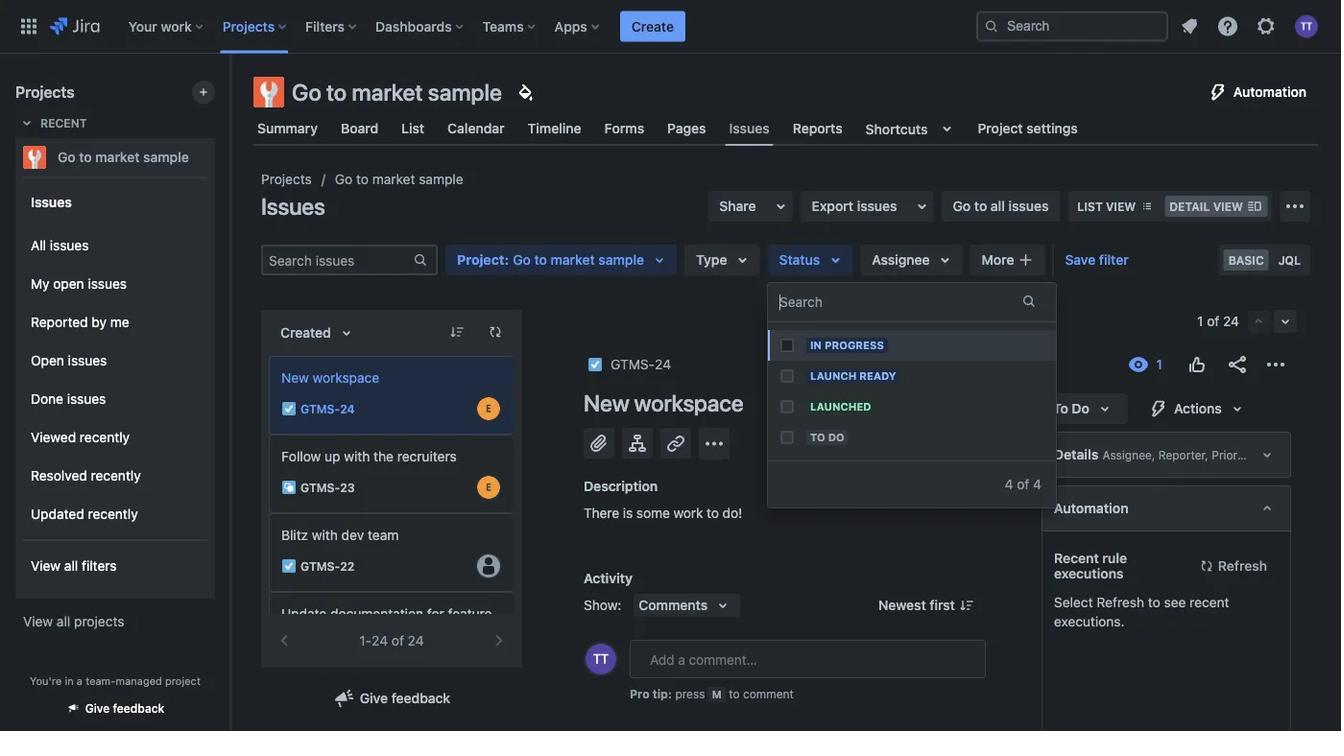 Task type: describe. For each thing, give the bounding box(es) containing it.
1 horizontal spatial give feedback button
[[321, 684, 462, 714]]

project settings
[[978, 121, 1078, 136]]

1 vertical spatial projects
[[15, 83, 75, 101]]

dashboards button
[[370, 11, 471, 42]]

save
[[1065, 252, 1096, 268]]

pro
[[630, 687, 650, 701]]

documentation
[[330, 606, 424, 622]]

automation element
[[1042, 486, 1291, 532]]

comment
[[743, 687, 794, 701]]

automation inside button
[[1234, 84, 1307, 100]]

new inside 'list box'
[[281, 370, 309, 386]]

go up summary
[[292, 79, 321, 106]]

sample down list link
[[419, 171, 463, 187]]

share image
[[1226, 353, 1249, 376]]

up
[[325, 449, 340, 465]]

0 horizontal spatial of
[[392, 633, 404, 649]]

search
[[780, 294, 823, 310]]

is
[[623, 506, 633, 521]]

sort descending image
[[449, 325, 465, 340]]

task element containing new workspace
[[269, 356, 515, 435]]

done issues link
[[23, 380, 207, 419]]

gtms-24 link
[[611, 353, 671, 376]]

share button
[[708, 191, 793, 222]]

your work
[[128, 18, 192, 34]]

0 horizontal spatial with
[[312, 528, 338, 543]]

my open issues
[[31, 276, 127, 292]]

all for projects
[[57, 614, 70, 630]]

notifications image
[[1178, 15, 1201, 38]]

0 vertical spatial all
[[991, 198, 1005, 214]]

to down board link
[[356, 171, 369, 187]]

detail
[[1170, 200, 1210, 213]]

1-
[[359, 633, 372, 649]]

Add a comment… field
[[630, 640, 986, 679]]

import and bulk change issues image
[[1284, 195, 1307, 218]]

issues right the open
[[88, 276, 127, 292]]

1 vertical spatial to
[[810, 432, 826, 444]]

updated
[[31, 507, 84, 522]]

first
[[930, 598, 955, 614]]

1 4 from the left
[[1005, 477, 1013, 493]]

market up list link
[[352, 79, 423, 106]]

task element containing blitz with dev team
[[269, 514, 515, 592]]

reported by me link
[[23, 303, 207, 342]]

create button
[[620, 11, 686, 42]]

0 horizontal spatial go to market sample link
[[15, 138, 207, 177]]

project : go to market sample
[[457, 252, 644, 268]]

details
[[1054, 447, 1099, 463]]

you're in a team-managed project
[[30, 675, 201, 687]]

viewed recently
[[31, 430, 130, 446]]

export issues button
[[800, 191, 934, 222]]

filters button
[[300, 11, 364, 42]]

updated recently link
[[23, 495, 207, 534]]

all
[[31, 238, 46, 254]]

your
[[128, 18, 157, 34]]

filters
[[305, 18, 345, 34]]

status button
[[768, 245, 853, 276]]

open export issues dropdown image
[[911, 195, 934, 218]]

do!
[[723, 506, 742, 521]]

projects
[[74, 614, 124, 630]]

pro tip: press m to comment
[[630, 687, 794, 701]]

project for project : go to market sample
[[457, 252, 505, 268]]

projects link
[[261, 168, 312, 191]]

gtms-22
[[301, 560, 355, 573]]

task element containing update documentation for feature update
[[269, 592, 515, 690]]

save filter button
[[1054, 245, 1140, 276]]

apps button
[[549, 11, 607, 42]]

type
[[696, 252, 727, 268]]

24 inside 'list box'
[[340, 402, 355, 416]]

issues for done issues
[[67, 391, 106, 407]]

22
[[340, 560, 355, 573]]

view for view all projects
[[23, 614, 53, 630]]

banner containing your work
[[0, 0, 1341, 54]]

sub-task element
[[269, 435, 515, 514]]

view for view all filters
[[31, 558, 61, 574]]

update documentation for feature update
[[281, 606, 492, 641]]

workspace inside task element
[[313, 370, 379, 386]]

project settings link
[[974, 111, 1082, 146]]

collapse recent projects image
[[15, 111, 38, 134]]

gtms- for workspace
[[301, 402, 340, 416]]

progress
[[825, 339, 884, 352]]

ready
[[860, 370, 896, 383]]

export issues
[[812, 198, 897, 214]]

update documentation for feature update link
[[269, 592, 514, 690]]

link issues, web pages, and more image
[[664, 432, 687, 455]]

0 horizontal spatial give feedback
[[85, 702, 164, 716]]

resolved
[[31, 468, 87, 484]]

timeline link
[[524, 111, 585, 146]]

launched
[[810, 401, 871, 413]]

projects for projects link
[[261, 171, 312, 187]]

4 of 4
[[1005, 477, 1042, 493]]

create
[[632, 18, 674, 34]]

of for 4
[[1017, 477, 1030, 493]]

shortcuts
[[866, 121, 928, 137]]

save filter
[[1065, 252, 1129, 268]]

resolved recently
[[31, 468, 141, 484]]

go to all issues link
[[941, 191, 1060, 222]]

sample left type
[[599, 252, 644, 268]]

sub task image
[[281, 480, 297, 495]]

assignee
[[872, 252, 930, 268]]

to inside dropdown button
[[1053, 401, 1069, 417]]

reported
[[31, 315, 88, 330]]

projects button
[[217, 11, 294, 42]]

project for project settings
[[978, 121, 1023, 136]]

view all filters link
[[23, 547, 207, 586]]

2 vertical spatial go to market sample
[[335, 171, 463, 187]]

status
[[779, 252, 820, 268]]

list for list
[[401, 121, 425, 136]]

actions button
[[1136, 394, 1260, 424]]

1 vertical spatial do
[[828, 432, 845, 444]]

to down recent
[[79, 149, 92, 165]]

created button
[[269, 318, 369, 349]]

activity
[[584, 571, 633, 587]]

the
[[374, 449, 394, 465]]

actions image
[[1265, 353, 1288, 376]]

sample left add to starred image
[[143, 149, 189, 165]]

view for list view
[[1106, 200, 1136, 213]]

1 horizontal spatial give feedback
[[360, 691, 451, 707]]

issues up addicon
[[1009, 198, 1049, 214]]

all issues
[[31, 238, 89, 254]]

help image
[[1217, 15, 1240, 38]]

pages
[[667, 121, 706, 136]]

do inside dropdown button
[[1072, 401, 1090, 417]]

1 vertical spatial to do
[[810, 432, 845, 444]]

addicon image
[[1018, 253, 1034, 268]]

resolved recently link
[[23, 457, 207, 495]]

for
[[427, 606, 444, 622]]

viewed
[[31, 430, 76, 446]]

summary
[[257, 121, 318, 136]]

basic
[[1229, 253, 1264, 267]]

1-24 of 24
[[359, 633, 424, 649]]

group containing issues
[[23, 177, 207, 597]]

view for detail view
[[1213, 200, 1243, 213]]

1 horizontal spatial issues
[[261, 193, 325, 220]]

open
[[31, 353, 64, 369]]

eloisefrancis23 image for follow up with the recruiters
[[477, 476, 500, 499]]

issues for export issues
[[857, 198, 897, 214]]

add to starred image
[[209, 146, 232, 169]]

of for 1
[[1207, 313, 1220, 329]]

to right m
[[729, 687, 740, 701]]

filters
[[82, 558, 117, 574]]

give for right the give feedback button
[[360, 691, 388, 707]]

market down list link
[[372, 171, 415, 187]]

1 of 24
[[1197, 313, 1240, 329]]

newest first image
[[959, 598, 974, 614]]

task image for new workspace
[[281, 401, 297, 417]]

go down board link
[[335, 171, 353, 187]]

automation image
[[1207, 81, 1230, 104]]

done
[[31, 391, 63, 407]]

tab list containing issues
[[242, 111, 1330, 146]]

more button
[[970, 245, 1045, 276]]



Task type: vqa. For each thing, say whether or not it's contained in the screenshot.
the History button
no



Task type: locate. For each thing, give the bounding box(es) containing it.
recently down done issues link
[[80, 430, 130, 446]]

issues up all issues
[[31, 194, 72, 210]]

your work button
[[123, 11, 211, 42]]

eloisefrancis23 image
[[477, 398, 500, 421], [477, 476, 500, 499]]

view up you're
[[23, 614, 53, 630]]

my open issues link
[[23, 265, 207, 303]]

forms link
[[601, 111, 648, 146]]

to do
[[1053, 401, 1090, 417], [810, 432, 845, 444]]

all up more
[[991, 198, 1005, 214]]

0 vertical spatial of
[[1207, 313, 1220, 329]]

1 horizontal spatial new workspace
[[584, 390, 744, 417]]

there is some work to do!
[[584, 506, 742, 521]]

comments
[[639, 598, 708, 614]]

go to market sample link down recent
[[15, 138, 207, 177]]

description
[[584, 479, 658, 494]]

1 horizontal spatial workspace
[[634, 390, 744, 417]]

0 vertical spatial task image
[[588, 357, 603, 373]]

issues down reported by me
[[68, 353, 107, 369]]

actions
[[1174, 401, 1222, 417]]

issues right all
[[50, 238, 89, 254]]

view right detail
[[1213, 200, 1243, 213]]

0 vertical spatial gtms-24
[[611, 357, 671, 373]]

0 horizontal spatial gtms-24
[[301, 402, 355, 416]]

list box containing new workspace
[[269, 356, 515, 732]]

do up details
[[1072, 401, 1090, 417]]

recently down viewed recently link
[[91, 468, 141, 484]]

recently for viewed recently
[[80, 430, 130, 446]]

work inside dropdown button
[[161, 18, 192, 34]]

list view
[[1078, 200, 1136, 213]]

to do down launched
[[810, 432, 845, 444]]

issues inside "link"
[[68, 353, 107, 369]]

1 vertical spatial view
[[23, 614, 53, 630]]

0 horizontal spatial feedback
[[113, 702, 164, 716]]

1 horizontal spatial gtms-24
[[611, 357, 671, 373]]

go down recent
[[58, 149, 76, 165]]

2 horizontal spatial issues
[[729, 120, 770, 136]]

new
[[281, 370, 309, 386], [584, 390, 629, 417]]

market right :
[[551, 252, 595, 268]]

list right board
[[401, 121, 425, 136]]

view
[[1106, 200, 1136, 213], [1213, 200, 1243, 213]]

viewed recently link
[[23, 419, 207, 457]]

to do up details
[[1053, 401, 1090, 417]]

2 vertical spatial task image
[[281, 559, 297, 574]]

1 horizontal spatial go to market sample link
[[335, 168, 463, 191]]

eloisefrancis23 image inside task element
[[477, 398, 500, 421]]

dashboards
[[375, 18, 452, 34]]

0 horizontal spatial to do
[[810, 432, 845, 444]]

your profile and settings image
[[1295, 15, 1318, 38]]

2 vertical spatial recently
[[88, 507, 138, 522]]

0 horizontal spatial do
[[828, 432, 845, 444]]

gtms- for up
[[301, 481, 340, 494]]

copy link to issue image
[[667, 356, 683, 372]]

apps
[[555, 18, 587, 34]]

automation
[[1234, 84, 1307, 100], [1054, 501, 1129, 517]]

primary element
[[12, 0, 976, 53]]

to do inside dropdown button
[[1053, 401, 1090, 417]]

new workspace down created dropdown button
[[281, 370, 379, 386]]

1 vertical spatial project
[[457, 252, 505, 268]]

group containing all issues
[[23, 221, 207, 540]]

0 horizontal spatial to
[[810, 432, 826, 444]]

list box
[[269, 356, 515, 732]]

view up the filter
[[1106, 200, 1136, 213]]

1 horizontal spatial to do
[[1053, 401, 1090, 417]]

1 horizontal spatial 4
[[1033, 477, 1042, 493]]

23
[[340, 481, 355, 494]]

0 vertical spatial view
[[31, 558, 61, 574]]

tab list
[[242, 111, 1330, 146]]

done issues
[[31, 391, 106, 407]]

give feedback down update documentation for feature update link
[[360, 691, 451, 707]]

1 vertical spatial new
[[584, 390, 629, 417]]

give feedback button
[[321, 684, 462, 714], [54, 693, 176, 724]]

view down updated
[[31, 558, 61, 574]]

Search issues text field
[[263, 247, 413, 274]]

automation down details
[[1054, 501, 1129, 517]]

24
[[1223, 313, 1240, 329], [655, 357, 671, 373], [340, 402, 355, 416], [372, 633, 388, 649], [408, 633, 424, 649]]

1 horizontal spatial automation
[[1234, 84, 1307, 100]]

to
[[326, 79, 347, 106], [79, 149, 92, 165], [356, 171, 369, 187], [974, 198, 987, 214], [534, 252, 547, 268], [707, 506, 719, 521], [729, 687, 740, 701]]

add a child issue image
[[626, 432, 649, 455]]

share
[[719, 198, 756, 214]]

2 eloisefrancis23 image from the top
[[477, 476, 500, 499]]

go
[[292, 79, 321, 106], [58, 149, 76, 165], [335, 171, 353, 187], [953, 198, 971, 214], [513, 252, 531, 268]]

all left filters
[[64, 558, 78, 574]]

to up details
[[1053, 401, 1069, 417]]

1 horizontal spatial of
[[1017, 477, 1030, 493]]

to left do!
[[707, 506, 719, 521]]

0 vertical spatial list
[[401, 121, 425, 136]]

new workspace inside 'list box'
[[281, 370, 379, 386]]

give feedback button down you're in a team-managed project
[[54, 693, 176, 724]]

projects inside popup button
[[223, 18, 275, 34]]

1 horizontal spatial do
[[1072, 401, 1090, 417]]

gtms-23
[[301, 481, 355, 494]]

jql
[[1279, 253, 1301, 267]]

some
[[636, 506, 670, 521]]

project
[[165, 675, 201, 687]]

2 group from the top
[[23, 221, 207, 540]]

gtms- right 'sub task' image
[[301, 481, 340, 494]]

list inside list link
[[401, 121, 425, 136]]

1 horizontal spatial project
[[978, 121, 1023, 136]]

task image up follow
[[281, 401, 297, 417]]

gtms- left copy link to issue icon
[[611, 357, 655, 373]]

0 vertical spatial go to market sample
[[292, 79, 502, 106]]

workspace
[[313, 370, 379, 386], [634, 390, 744, 417]]

give down team-
[[85, 702, 110, 716]]

team
[[368, 528, 399, 543]]

set background color image
[[514, 81, 537, 104]]

1 horizontal spatial feedback
[[391, 691, 451, 707]]

issues for open issues
[[68, 353, 107, 369]]

recently for resolved recently
[[91, 468, 141, 484]]

2 horizontal spatial of
[[1207, 313, 1220, 329]]

eloisefrancis23 image for new workspace
[[477, 398, 500, 421]]

projects up collapse recent projects icon
[[15, 83, 75, 101]]

summary link
[[253, 111, 322, 146]]

newest
[[879, 598, 926, 614]]

with right up
[[344, 449, 370, 465]]

issues inside button
[[857, 198, 897, 214]]

there
[[584, 506, 619, 521]]

2 vertical spatial of
[[392, 633, 404, 649]]

0 vertical spatial with
[[344, 449, 370, 465]]

None text field
[[780, 293, 783, 312]]

work right your
[[161, 18, 192, 34]]

m
[[712, 688, 722, 701]]

1 vertical spatial of
[[1017, 477, 1030, 493]]

feedback
[[391, 691, 451, 707], [113, 702, 164, 716]]

1 vertical spatial all
[[64, 558, 78, 574]]

give for leftmost the give feedback button
[[85, 702, 110, 716]]

0 vertical spatial eloisefrancis23 image
[[477, 398, 500, 421]]

managed
[[116, 675, 162, 687]]

type button
[[685, 245, 760, 276]]

market up all issues link
[[95, 149, 140, 165]]

settings image
[[1255, 15, 1278, 38]]

assignee button
[[861, 245, 963, 276]]

appswitcher icon image
[[17, 15, 40, 38]]

gtms- for with
[[301, 560, 340, 573]]

go right :
[[513, 252, 531, 268]]

projects for projects popup button
[[223, 18, 275, 34]]

0 vertical spatial new
[[281, 370, 309, 386]]

with inside sub-task element
[[344, 449, 370, 465]]

press
[[675, 687, 705, 701]]

1 vertical spatial new workspace
[[584, 390, 744, 417]]

1 vertical spatial eloisefrancis23 image
[[477, 476, 500, 499]]

create project image
[[196, 84, 211, 100]]

with left dev
[[312, 528, 338, 543]]

0 horizontal spatial project
[[457, 252, 505, 268]]

teams
[[483, 18, 524, 34]]

gtms-24 up up
[[301, 402, 355, 416]]

0 horizontal spatial automation
[[1054, 501, 1129, 517]]

0 vertical spatial project
[[978, 121, 1023, 136]]

task image for blitz with dev team
[[281, 559, 297, 574]]

0 horizontal spatial issues
[[31, 194, 72, 210]]

go right open export issues dropdown image
[[953, 198, 971, 214]]

all inside group
[[64, 558, 78, 574]]

board
[[341, 121, 378, 136]]

you're
[[30, 675, 62, 687]]

open share dialog image
[[770, 195, 793, 218]]

market
[[352, 79, 423, 106], [95, 149, 140, 165], [372, 171, 415, 187], [551, 252, 595, 268]]

1 view from the left
[[1106, 200, 1136, 213]]

work right some
[[674, 506, 703, 521]]

1 vertical spatial list
[[1078, 200, 1103, 213]]

refresh image
[[488, 325, 503, 340]]

1 task element from the top
[[269, 356, 515, 435]]

vote options: no one has voted for this issue yet. image
[[1186, 353, 1209, 376]]

sample up the 'calendar'
[[428, 79, 502, 106]]

feedback down 1-24 of 24
[[391, 691, 451, 707]]

list link
[[398, 111, 428, 146]]

issues down projects link
[[261, 193, 325, 220]]

to up more
[[974, 198, 987, 214]]

feedback down managed at the bottom left of the page
[[113, 702, 164, 716]]

1 horizontal spatial view
[[1213, 200, 1243, 213]]

1 vertical spatial workspace
[[634, 390, 744, 417]]

pages link
[[664, 111, 710, 146]]

2 4 from the left
[[1033, 477, 1042, 493]]

all for filters
[[64, 558, 78, 574]]

gtms-24
[[611, 357, 671, 373], [301, 402, 355, 416]]

0 horizontal spatial workspace
[[313, 370, 379, 386]]

0 horizontal spatial give
[[85, 702, 110, 716]]

export
[[812, 198, 854, 214]]

2 vertical spatial projects
[[261, 171, 312, 187]]

gtms-24 inside 'list box'
[[301, 402, 355, 416]]

give feedback button down 1-24 of 24
[[321, 684, 462, 714]]

profile image of terry turtle image
[[586, 644, 616, 675]]

go to market sample link down list link
[[335, 168, 463, 191]]

1 horizontal spatial list
[[1078, 200, 1103, 213]]

to right :
[[534, 252, 547, 268]]

0 vertical spatial workspace
[[313, 370, 379, 386]]

1 vertical spatial gtms-24
[[301, 402, 355, 416]]

in
[[65, 675, 74, 687]]

project left settings
[[978, 121, 1023, 136]]

new up the attach image
[[584, 390, 629, 417]]

1 horizontal spatial give
[[360, 691, 388, 707]]

give down 1-
[[360, 691, 388, 707]]

with
[[344, 449, 370, 465], [312, 528, 338, 543]]

projects down summary link at left top
[[261, 171, 312, 187]]

all left projects at the bottom left of the page
[[57, 614, 70, 630]]

1 vertical spatial task image
[[281, 401, 297, 417]]

to up board
[[326, 79, 347, 106]]

in progress
[[810, 339, 884, 352]]

do down launched
[[828, 432, 845, 444]]

search image
[[984, 19, 1000, 34]]

2 view from the left
[[1213, 200, 1243, 213]]

task image left gtms-24 link
[[588, 357, 603, 373]]

0 horizontal spatial give feedback button
[[54, 693, 176, 724]]

gtms-24 up add a child issue image
[[611, 357, 671, 373]]

projects up sidebar navigation icon
[[223, 18, 275, 34]]

issues up viewed recently
[[67, 391, 106, 407]]

recently down the resolved recently link
[[88, 507, 138, 522]]

workspace down order by 'icon'
[[313, 370, 379, 386]]

dev
[[342, 528, 364, 543]]

1 vertical spatial automation
[[1054, 501, 1129, 517]]

1 eloisefrancis23 image from the top
[[477, 398, 500, 421]]

issues right 'export'
[[857, 198, 897, 214]]

issues right the pages
[[729, 120, 770, 136]]

0 vertical spatial do
[[1072, 401, 1090, 417]]

by
[[92, 315, 107, 330]]

1 vertical spatial work
[[674, 506, 703, 521]]

1 vertical spatial with
[[312, 528, 338, 543]]

created
[[280, 325, 331, 341]]

0 horizontal spatial new
[[281, 370, 309, 386]]

comments button
[[633, 594, 740, 617]]

automation right automation icon
[[1234, 84, 1307, 100]]

gtms- down blitz with dev team
[[301, 560, 340, 573]]

task image down "blitz"
[[281, 559, 297, 574]]

go inside go to all issues link
[[953, 198, 971, 214]]

sidebar navigation image
[[209, 77, 252, 115]]

3 task element from the top
[[269, 592, 515, 690]]

order by image
[[335, 322, 358, 345]]

1 group from the top
[[23, 177, 207, 597]]

0 horizontal spatial list
[[401, 121, 425, 136]]

follow up with the recruiters
[[281, 449, 457, 465]]

go to market sample down list link
[[335, 171, 463, 187]]

all issues link
[[23, 227, 207, 265]]

1 horizontal spatial to
[[1053, 401, 1069, 417]]

view inside view all filters link
[[31, 558, 61, 574]]

issues for all issues
[[50, 238, 89, 254]]

task image
[[588, 357, 603, 373], [281, 401, 297, 417], [281, 559, 297, 574]]

go to market sample up list link
[[292, 79, 502, 106]]

0 vertical spatial recently
[[80, 430, 130, 446]]

0 horizontal spatial 4
[[1005, 477, 1013, 493]]

tip:
[[653, 687, 672, 701]]

0 vertical spatial work
[[161, 18, 192, 34]]

1 horizontal spatial with
[[344, 449, 370, 465]]

0 horizontal spatial new workspace
[[281, 370, 379, 386]]

go to market sample down recent
[[58, 149, 189, 165]]

feature
[[448, 606, 492, 622]]

0 vertical spatial projects
[[223, 18, 275, 34]]

new down created at the left of the page
[[281, 370, 309, 386]]

more
[[982, 252, 1014, 268]]

banner
[[0, 0, 1341, 54]]

2 vertical spatial all
[[57, 614, 70, 630]]

view all filters
[[31, 558, 117, 574]]

2 task element from the top
[[269, 514, 515, 592]]

project up refresh icon
[[457, 252, 505, 268]]

recently for updated recently
[[88, 507, 138, 522]]

forms
[[605, 121, 644, 136]]

filter
[[1099, 252, 1129, 268]]

view inside view all projects link
[[23, 614, 53, 630]]

update
[[281, 606, 327, 622]]

launch ready
[[810, 370, 896, 383]]

add app image
[[703, 433, 726, 456]]

go to market sample
[[292, 79, 502, 106], [58, 149, 189, 165], [335, 171, 463, 187]]

give feedback down you're in a team-managed project
[[85, 702, 164, 716]]

attach image
[[588, 432, 611, 455]]

1 horizontal spatial work
[[674, 506, 703, 521]]

1 horizontal spatial new
[[584, 390, 629, 417]]

newest first button
[[867, 594, 986, 617]]

group
[[23, 177, 207, 597], [23, 221, 207, 540]]

0 vertical spatial to
[[1053, 401, 1069, 417]]

0 vertical spatial to do
[[1053, 401, 1090, 417]]

newest first
[[879, 598, 955, 614]]

give feedback
[[360, 691, 451, 707], [85, 702, 164, 716]]

workspace down copy link to issue icon
[[634, 390, 744, 417]]

task element
[[269, 356, 515, 435], [269, 514, 515, 592], [269, 592, 515, 690]]

list for list view
[[1078, 200, 1103, 213]]

list up the save filter
[[1078, 200, 1103, 213]]

1 vertical spatial go to market sample
[[58, 149, 189, 165]]

0 horizontal spatial work
[[161, 18, 192, 34]]

go to all issues
[[953, 198, 1049, 214]]

new workspace down copy link to issue icon
[[584, 390, 744, 417]]

Search field
[[976, 11, 1169, 42]]

gtms- up up
[[301, 402, 340, 416]]

0 vertical spatial automation
[[1234, 84, 1307, 100]]

details element
[[1042, 432, 1291, 478]]

automation button
[[1195, 77, 1318, 108]]

in
[[810, 339, 822, 352]]

jira image
[[50, 15, 100, 38], [50, 15, 100, 38]]

reports link
[[789, 111, 847, 146]]

gtms- inside sub-task element
[[301, 481, 340, 494]]

team-
[[86, 675, 116, 687]]

issues
[[857, 198, 897, 214], [1009, 198, 1049, 214], [50, 238, 89, 254], [88, 276, 127, 292], [68, 353, 107, 369], [67, 391, 106, 407]]

0 horizontal spatial view
[[1106, 200, 1136, 213]]

0 vertical spatial new workspace
[[281, 370, 379, 386]]

to down launched
[[810, 432, 826, 444]]

teams button
[[477, 11, 543, 42]]

board link
[[337, 111, 382, 146]]

1 vertical spatial recently
[[91, 468, 141, 484]]



